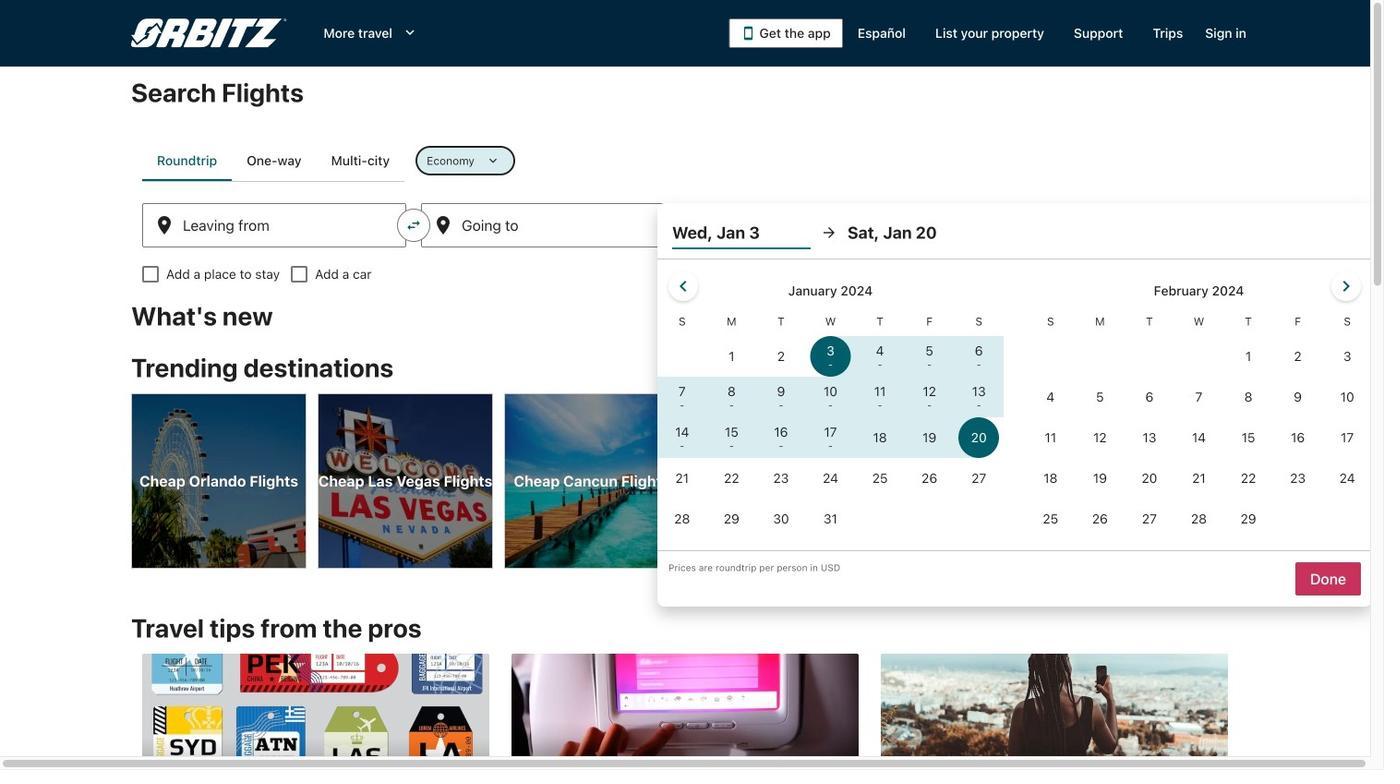 Task type: describe. For each thing, give the bounding box(es) containing it.
cheap miami flights image
[[691, 393, 866, 569]]

swap origin and destination values image
[[405, 217, 422, 234]]

cheap orlando flights image
[[131, 393, 307, 569]]

cheap cancun flights image
[[504, 393, 680, 569]]

next month image
[[1336, 275, 1358, 297]]

travel tips from the pros region
[[120, 602, 1251, 770]]



Task type: locate. For each thing, give the bounding box(es) containing it.
trending destinations region
[[120, 342, 1251, 602]]

download the app button image
[[741, 26, 756, 41]]

cheap new york flights image
[[1064, 393, 1239, 569]]

cheap flights to las vegas image
[[318, 393, 493, 569]]

orbitz logo image
[[131, 18, 287, 48]]

cheap atlanta flights image
[[877, 393, 1053, 569]]

previous month image
[[672, 275, 695, 297]]

main content
[[0, 66, 1372, 770]]

tab list
[[142, 140, 405, 181]]



Task type: vqa. For each thing, say whether or not it's contained in the screenshot.
Download the app button icon
yes



